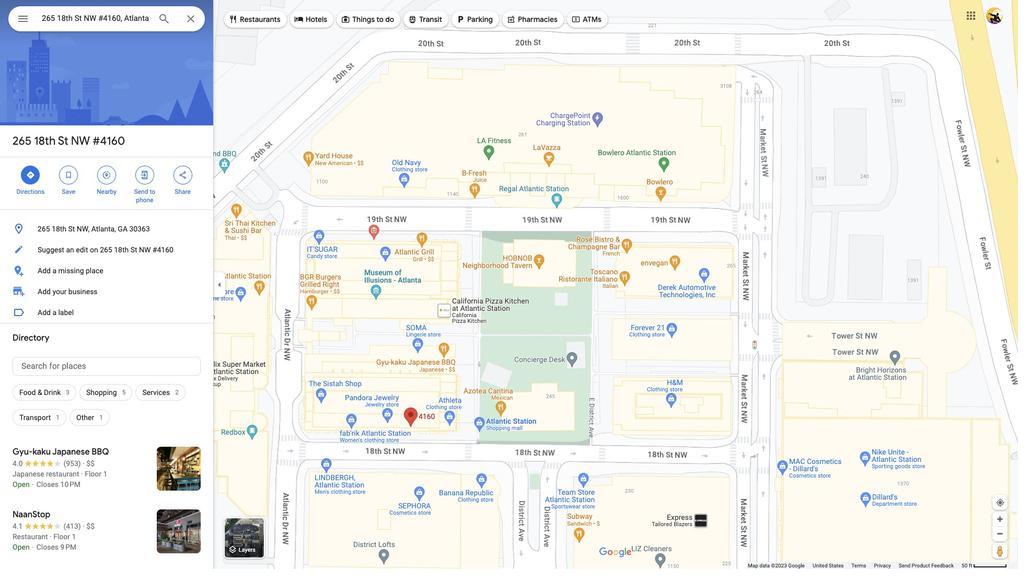 Task type: locate. For each thing, give the bounding box(es) containing it.
restaurant · floor 1 open ⋅ closes 9 pm
[[13, 533, 76, 552]]

· $$ for gyu-kaku japanese bbq
[[83, 460, 95, 468]]

1 down (413) in the bottom left of the page
[[72, 533, 76, 541]]

1 horizontal spatial #4160
[[153, 246, 174, 254]]


[[571, 14, 581, 25]]

send inside button
[[899, 563, 911, 569]]

0 vertical spatial add
[[38, 267, 51, 275]]

2 ⋅ from the top
[[31, 543, 35, 552]]

· down 4.1 stars 413 reviews image
[[50, 533, 52, 541]]

 pharmacies
[[507, 14, 558, 25]]

0 vertical spatial nw
[[71, 134, 90, 148]]

265 18th st nw, atlanta, ga 30363
[[38, 225, 150, 233]]


[[341, 14, 350, 25]]

0 vertical spatial send
[[134, 188, 148, 196]]

add left 'your'
[[38, 288, 51, 296]]

to
[[377, 15, 384, 24], [150, 188, 155, 196]]

naanstop
[[13, 510, 50, 520]]

to left do
[[377, 15, 384, 24]]

nw down 30363
[[139, 246, 151, 254]]

1 horizontal spatial nw
[[139, 246, 151, 254]]

2 closes from the top
[[36, 543, 59, 552]]

add a label
[[38, 308, 74, 317]]

None field
[[42, 12, 150, 25]]

2 vertical spatial 265
[[100, 246, 112, 254]]

0 vertical spatial floor
[[85, 470, 101, 478]]

1
[[56, 414, 60, 421], [99, 414, 103, 421], [103, 470, 107, 478], [72, 533, 76, 541]]

1 horizontal spatial floor
[[85, 470, 101, 478]]

1 open from the top
[[13, 480, 30, 489]]

1 a from the top
[[52, 267, 56, 275]]

4.1 stars 413 reviews image
[[13, 521, 81, 532]]

floor down price: moderate image on the left of the page
[[85, 470, 101, 478]]

1 vertical spatial nw
[[139, 246, 151, 254]]

1 vertical spatial 18th
[[52, 225, 66, 233]]

0 vertical spatial a
[[52, 267, 56, 275]]

add inside add a missing place button
[[38, 267, 51, 275]]

0 horizontal spatial japanese
[[13, 470, 44, 478]]

floor inside the restaurant · floor 1 open ⋅ closes 9 pm
[[53, 533, 70, 541]]

footer
[[748, 563, 962, 569]]

1 inside other 1
[[99, 414, 103, 421]]

2 horizontal spatial 265
[[100, 246, 112, 254]]

st up ""
[[58, 134, 68, 148]]

japanese
[[52, 447, 90, 457], [13, 470, 44, 478]]

1 inside transport 1
[[56, 414, 60, 421]]

18th up  in the top left of the page
[[34, 134, 56, 148]]

0 vertical spatial st
[[58, 134, 68, 148]]

add inside add your business link
[[38, 288, 51, 296]]

1 vertical spatial ⋅
[[31, 543, 35, 552]]

add down suggest
[[38, 267, 51, 275]]

1 horizontal spatial 265
[[38, 225, 50, 233]]

 search field
[[8, 6, 205, 33]]

1 vertical spatial send
[[899, 563, 911, 569]]

1 down bbq
[[103, 470, 107, 478]]

a for missing
[[52, 267, 56, 275]]

⋅ down restaurant
[[31, 543, 35, 552]]

suggest an edit on 265 18th st nw #4160 button
[[0, 239, 213, 260]]

2 open from the top
[[13, 543, 30, 552]]

a
[[52, 267, 56, 275], [52, 308, 56, 317]]

closes down restaurant on the left bottom of page
[[36, 480, 59, 489]]

265 for 265 18th st nw, atlanta, ga 30363
[[38, 225, 50, 233]]

18th up suggest
[[52, 225, 66, 233]]

japanese restaurant · floor 1 open ⋅ closes 10 pm
[[13, 470, 107, 489]]

18th
[[34, 134, 56, 148], [52, 225, 66, 233], [114, 246, 129, 254]]

to up phone
[[150, 188, 155, 196]]

2 vertical spatial st
[[131, 246, 137, 254]]

add your business
[[38, 288, 98, 296]]

1 horizontal spatial send
[[899, 563, 911, 569]]

japanese up (953) in the bottom left of the page
[[52, 447, 90, 457]]

$$ down bbq
[[86, 460, 95, 468]]

 atms
[[571, 14, 602, 25]]

bbq
[[92, 447, 109, 457]]

0 vertical spatial ⋅
[[31, 480, 35, 489]]

 restaurants
[[228, 14, 281, 25]]

save
[[62, 188, 75, 196]]

none text field inside 265 18th st nw #4160 'main content'
[[13, 357, 201, 376]]


[[17, 12, 29, 26]]

nw,
[[77, 225, 90, 233]]

transport 1
[[19, 414, 60, 422]]

1 add from the top
[[38, 267, 51, 275]]

0 vertical spatial japanese
[[52, 447, 90, 457]]

18th down ga
[[114, 246, 129, 254]]

1 $$ from the top
[[86, 460, 95, 468]]

0 vertical spatial closes
[[36, 480, 59, 489]]

do
[[385, 15, 394, 24]]

united states button
[[813, 563, 844, 569]]

restaurant
[[13, 533, 48, 541]]

a inside button
[[52, 308, 56, 317]]

1 vertical spatial closes
[[36, 543, 59, 552]]

add left 'label'
[[38, 308, 51, 317]]

· $$ down bbq
[[83, 460, 95, 468]]

st
[[58, 134, 68, 148], [68, 225, 75, 233], [131, 246, 137, 254]]

265
[[13, 134, 31, 148], [38, 225, 50, 233], [100, 246, 112, 254]]

add inside add a label button
[[38, 308, 51, 317]]

services 2
[[142, 388, 179, 397]]

1 vertical spatial add
[[38, 288, 51, 296]]

265 18th St NW #4160, Atlanta, GA 30363 field
[[8, 6, 205, 31]]

1 right other
[[99, 414, 103, 421]]

#4160
[[93, 134, 125, 148], [153, 246, 174, 254]]

50
[[962, 563, 968, 569]]

send product feedback
[[899, 563, 954, 569]]

⋅ down 4.0 stars 953 reviews 'image'
[[31, 480, 35, 489]]

floor up 9 pm
[[53, 533, 70, 541]]

a inside button
[[52, 267, 56, 275]]

data
[[760, 563, 770, 569]]


[[102, 169, 111, 181]]

things
[[352, 15, 375, 24]]

nw up ""
[[71, 134, 90, 148]]

1 inside japanese restaurant · floor 1 open ⋅ closes 10 pm
[[103, 470, 107, 478]]

0 vertical spatial · $$
[[83, 460, 95, 468]]

a left 'label'
[[52, 308, 56, 317]]

265 right on at the top left
[[100, 246, 112, 254]]

send for send product feedback
[[899, 563, 911, 569]]

1 horizontal spatial japanese
[[52, 447, 90, 457]]

2 add from the top
[[38, 288, 51, 296]]

1 closes from the top
[[36, 480, 59, 489]]

1 vertical spatial #4160
[[153, 246, 174, 254]]

japanese down 4.0
[[13, 470, 44, 478]]

· $$ right (413) in the bottom left of the page
[[83, 522, 95, 531]]

1 · $$ from the top
[[83, 460, 95, 468]]

privacy button
[[874, 563, 891, 569]]

1 right transport
[[56, 414, 60, 421]]

send left product
[[899, 563, 911, 569]]

st left nw,
[[68, 225, 75, 233]]

1 vertical spatial · $$
[[83, 522, 95, 531]]

closes inside the restaurant · floor 1 open ⋅ closes 9 pm
[[36, 543, 59, 552]]

18th for nw
[[34, 134, 56, 148]]

1 vertical spatial to
[[150, 188, 155, 196]]

1 vertical spatial a
[[52, 308, 56, 317]]

1 inside the restaurant · floor 1 open ⋅ closes 9 pm
[[72, 533, 76, 541]]

0 vertical spatial 18th
[[34, 134, 56, 148]]

open
[[13, 480, 30, 489], [13, 543, 30, 552]]

footer containing map data ©2023 google
[[748, 563, 962, 569]]

 hotels
[[294, 14, 327, 25]]

0 vertical spatial $$
[[86, 460, 95, 468]]

2 · $$ from the top
[[83, 522, 95, 531]]

closes down restaurant
[[36, 543, 59, 552]]

 button
[[8, 6, 38, 33]]

floor
[[85, 470, 101, 478], [53, 533, 70, 541]]

suggest an edit on 265 18th st nw #4160
[[38, 246, 174, 254]]

a left missing
[[52, 267, 56, 275]]

 transit
[[408, 14, 442, 25]]

$$
[[86, 460, 95, 468], [86, 522, 95, 531]]

1 ⋅ from the top
[[31, 480, 35, 489]]


[[140, 169, 149, 181]]

transit
[[419, 15, 442, 24]]

1 vertical spatial open
[[13, 543, 30, 552]]

send
[[134, 188, 148, 196], [899, 563, 911, 569]]

1 vertical spatial floor
[[53, 533, 70, 541]]

drink
[[44, 388, 61, 397]]

send for send to phone
[[134, 188, 148, 196]]

footer inside google maps element
[[748, 563, 962, 569]]

· $$
[[83, 460, 95, 468], [83, 522, 95, 531]]

2 $$ from the top
[[86, 522, 95, 531]]

open down restaurant
[[13, 543, 30, 552]]

collapse side panel image
[[214, 279, 225, 290]]

265 for 265 18th st nw #4160
[[13, 134, 31, 148]]

0 vertical spatial #4160
[[93, 134, 125, 148]]

add for add a label
[[38, 308, 51, 317]]

0 vertical spatial 265
[[13, 134, 31, 148]]

0 horizontal spatial floor
[[53, 533, 70, 541]]

265 up  in the top left of the page
[[13, 134, 31, 148]]

st down 30363
[[131, 246, 137, 254]]

send up phone
[[134, 188, 148, 196]]

0 horizontal spatial to
[[150, 188, 155, 196]]

send inside send to phone
[[134, 188, 148, 196]]

·
[[83, 460, 85, 468], [81, 470, 83, 478], [83, 522, 85, 531], [50, 533, 52, 541]]

show street view coverage image
[[993, 543, 1008, 559]]

1 vertical spatial st
[[68, 225, 75, 233]]

your
[[52, 288, 67, 296]]

3
[[66, 389, 70, 396]]

1 vertical spatial japanese
[[13, 470, 44, 478]]

· left price: moderate image on the left of the page
[[83, 460, 85, 468]]

⋅ inside japanese restaurant · floor 1 open ⋅ closes 10 pm
[[31, 480, 35, 489]]

0 vertical spatial to
[[377, 15, 384, 24]]

· right restaurant on the left bottom of page
[[81, 470, 83, 478]]

0 vertical spatial open
[[13, 480, 30, 489]]

terms button
[[852, 563, 867, 569]]

0 horizontal spatial 265
[[13, 134, 31, 148]]

5
[[122, 389, 126, 396]]

265 18th st nw #4160 main content
[[0, 0, 213, 569]]

1 vertical spatial 265
[[38, 225, 50, 233]]

1 horizontal spatial to
[[377, 15, 384, 24]]

label
[[58, 308, 74, 317]]

add for add a missing place
[[38, 267, 51, 275]]

3 add from the top
[[38, 308, 51, 317]]

0 horizontal spatial nw
[[71, 134, 90, 148]]

None text field
[[13, 357, 201, 376]]

2
[[175, 389, 179, 396]]

2 vertical spatial add
[[38, 308, 51, 317]]

0 horizontal spatial send
[[134, 188, 148, 196]]

$$ right (413) in the bottom left of the page
[[86, 522, 95, 531]]

2 a from the top
[[52, 308, 56, 317]]


[[507, 14, 516, 25]]

1 vertical spatial $$
[[86, 522, 95, 531]]

0 horizontal spatial #4160
[[93, 134, 125, 148]]

open down 4.0
[[13, 480, 30, 489]]

⋅ inside the restaurant · floor 1 open ⋅ closes 9 pm
[[31, 543, 35, 552]]

265 up suggest
[[38, 225, 50, 233]]



Task type: describe. For each thing, give the bounding box(es) containing it.
price: moderate image
[[86, 460, 95, 468]]

a for label
[[52, 308, 56, 317]]

states
[[829, 563, 844, 569]]


[[26, 169, 35, 181]]

japanese inside japanese restaurant · floor 1 open ⋅ closes 10 pm
[[13, 470, 44, 478]]

ga
[[118, 225, 128, 233]]

shopping 5
[[86, 388, 126, 397]]

restaurants
[[240, 15, 281, 24]]

map
[[748, 563, 759, 569]]


[[294, 14, 304, 25]]

suggest
[[38, 246, 64, 254]]

zoom out image
[[997, 530, 1004, 538]]

· inside japanese restaurant · floor 1 open ⋅ closes 10 pm
[[81, 470, 83, 478]]

privacy
[[874, 563, 891, 569]]

st for nw
[[58, 134, 68, 148]]


[[178, 169, 187, 181]]


[[456, 14, 465, 25]]

©2023
[[771, 563, 787, 569]]

#4160 inside suggest an edit on 265 18th st nw #4160 button
[[153, 246, 174, 254]]

google
[[789, 563, 805, 569]]

10 pm
[[60, 480, 81, 489]]

closes inside japanese restaurant · floor 1 open ⋅ closes 10 pm
[[36, 480, 59, 489]]

restaurant
[[46, 470, 79, 478]]

product
[[912, 563, 930, 569]]

gyu-kaku japanese bbq
[[13, 447, 109, 457]]

terms
[[852, 563, 867, 569]]

price: moderate image
[[86, 522, 95, 531]]

265 18th st nw, atlanta, ga 30363 button
[[0, 219, 213, 239]]

floor inside japanese restaurant · floor 1 open ⋅ closes 10 pm
[[85, 470, 101, 478]]

directions
[[16, 188, 45, 196]]

none field inside 265 18th st nw #4160, atlanta, ga 30363 field
[[42, 12, 150, 25]]

zoom in image
[[997, 516, 1004, 523]]

missing
[[58, 267, 84, 275]]

shopping
[[86, 388, 117, 397]]

food & drink 3
[[19, 388, 70, 397]]

open inside the restaurant · floor 1 open ⋅ closes 9 pm
[[13, 543, 30, 552]]

nearby
[[97, 188, 117, 196]]

on
[[90, 246, 98, 254]]

directory
[[13, 333, 49, 344]]

gyu-
[[13, 447, 33, 457]]

 parking
[[456, 14, 493, 25]]

 things to do
[[341, 14, 394, 25]]

to inside send to phone
[[150, 188, 155, 196]]

· left price: moderate icon
[[83, 522, 85, 531]]

services
[[142, 388, 170, 397]]

30363
[[129, 225, 150, 233]]

edit
[[76, 246, 88, 254]]

18th for nw,
[[52, 225, 66, 233]]

other
[[76, 414, 94, 422]]

feedback
[[932, 563, 954, 569]]

open inside japanese restaurant · floor 1 open ⋅ closes 10 pm
[[13, 480, 30, 489]]

send to phone
[[134, 188, 155, 204]]

add a missing place button
[[0, 260, 213, 281]]

show your location image
[[996, 498, 1005, 508]]

map data ©2023 google
[[748, 563, 805, 569]]

· inside the restaurant · floor 1 open ⋅ closes 9 pm
[[50, 533, 52, 541]]

atlanta,
[[91, 225, 116, 233]]

share
[[175, 188, 191, 196]]

4.1
[[13, 522, 23, 531]]

united states
[[813, 563, 844, 569]]

layers
[[239, 547, 256, 554]]

an
[[66, 246, 74, 254]]

place
[[86, 267, 103, 275]]

parking
[[467, 15, 493, 24]]

add a label button
[[0, 302, 213, 323]]

50 ft
[[962, 563, 973, 569]]

2 vertical spatial 18th
[[114, 246, 129, 254]]

add your business link
[[0, 281, 213, 302]]

google account: ben nelson  
(ben.nelson1980@gmail.com) image
[[987, 7, 1003, 24]]

to inside  things to do
[[377, 15, 384, 24]]

(953)
[[63, 460, 81, 468]]

actions for 265 18th st nw #4160 region
[[0, 157, 213, 210]]

&
[[38, 388, 42, 397]]

4.0
[[13, 460, 23, 468]]


[[64, 169, 73, 181]]

· $$ for naanstop
[[83, 522, 95, 531]]

265 18th st nw #4160
[[13, 134, 125, 148]]

atms
[[583, 15, 602, 24]]

$$ for gyu-kaku japanese bbq
[[86, 460, 95, 468]]

food
[[19, 388, 36, 397]]

transport
[[19, 414, 51, 422]]

nw inside button
[[139, 246, 151, 254]]

st for nw,
[[68, 225, 75, 233]]

4.0 stars 953 reviews image
[[13, 459, 81, 469]]

50 ft button
[[962, 563, 1008, 569]]

(413)
[[63, 522, 81, 531]]

business
[[68, 288, 98, 296]]

pharmacies
[[518, 15, 558, 24]]

kaku
[[33, 447, 51, 457]]


[[228, 14, 238, 25]]

9 pm
[[60, 543, 76, 552]]

send product feedback button
[[899, 563, 954, 569]]

add for add your business
[[38, 288, 51, 296]]

hotels
[[306, 15, 327, 24]]

ft
[[969, 563, 973, 569]]

add a missing place
[[38, 267, 103, 275]]

google maps element
[[0, 0, 1018, 569]]

other 1
[[76, 414, 103, 422]]

$$ for naanstop
[[86, 522, 95, 531]]



Task type: vqa. For each thing, say whether or not it's contained in the screenshot.
50 ft button
yes



